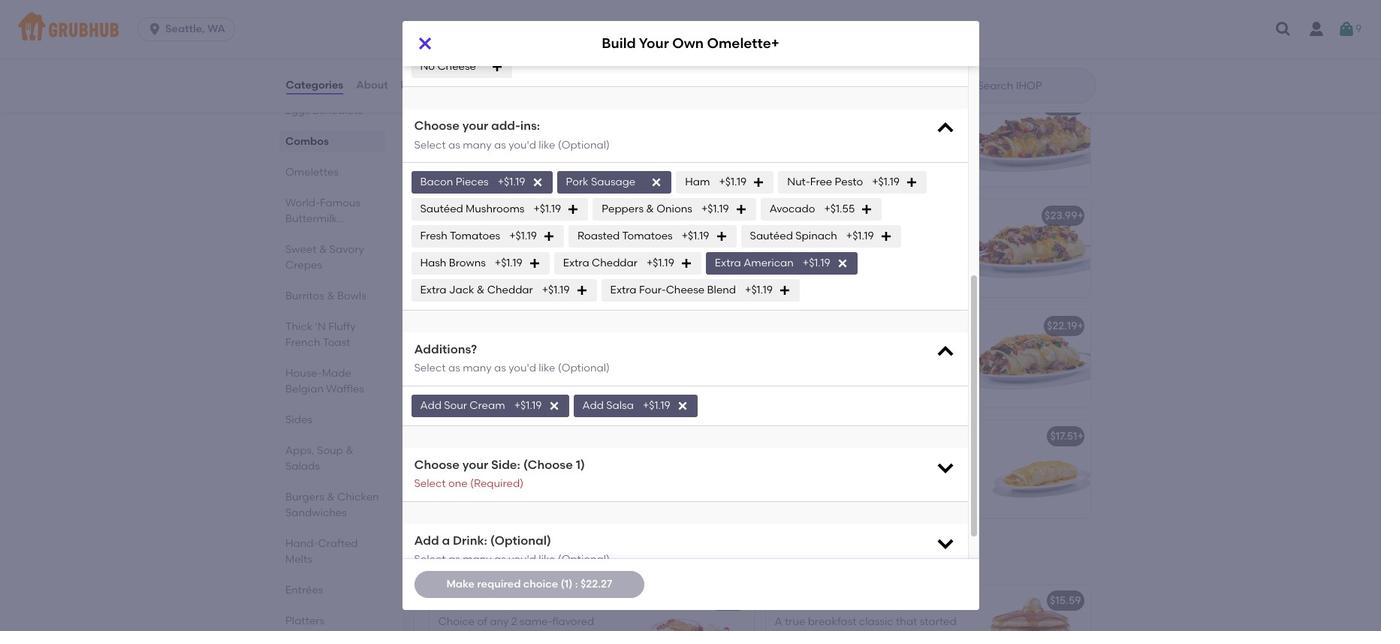 Task type: vqa. For each thing, say whether or not it's contained in the screenshot.


Task type: describe. For each thing, give the bounding box(es) containing it.
spicy poblano omelette image
[[641, 89, 754, 187]]

roasted tomatoes
[[578, 230, 673, 243]]

$23.39 for colorado
[[708, 209, 741, 222]]

2 horizontal spatial buttermilk
[[819, 595, 873, 608]]

apps, soup & salads
[[285, 445, 353, 473]]

extra for extra jack & cheddar
[[420, 284, 447, 297]]

pancakes for world-famous buttermilk pancakes
[[632, 550, 710, 569]]

& right build
[[643, 33, 651, 46]]

browns
[[449, 257, 486, 270]]

thick 'n fluffy french toast
[[285, 321, 355, 349]]

like inside additions? select as many as you'd like (optional)
[[539, 363, 556, 375]]

big steak omelette image
[[978, 89, 1091, 187]]

$22.19 + for bacon temptation omelette
[[711, 320, 748, 333]]

true
[[785, 616, 806, 629]]

famous inside the world-famous buttermilk pancakes sweet & savory crepes
[[320, 197, 360, 210]]

-
[[928, 595, 933, 608]]

own
[[673, 35, 704, 52]]

eggs
[[285, 104, 310, 117]]

add for sour
[[420, 399, 442, 412]]

categories button
[[285, 59, 344, 113]]

omelette for chicken fajita omelette
[[515, 209, 564, 222]]

additions?
[[414, 343, 477, 357]]

0 vertical spatial favorite
[[891, 482, 930, 495]]

& inside apps, soup & salads
[[345, 445, 353, 458]]

required inside the only tools required are silverware... and your imagination. start by choosing your favorite cheese and then add your favorite ingredients.
[[847, 452, 890, 464]]

+$1.19 for bacon pieces
[[498, 176, 526, 188]]

tomatoes for roasted tomatoes
[[623, 230, 673, 243]]

1 vertical spatial favorite
[[911, 497, 950, 510]]

extra cheddar
[[563, 257, 638, 270]]

(optional) inside choose your add-ins: select as many as you'd like (optional)
[[558, 139, 610, 152]]

a
[[442, 534, 450, 548]]

+$1.19 for add salsa
[[643, 399, 671, 412]]

avocado
[[770, 203, 816, 216]]

bacon pieces
[[420, 176, 489, 188]]

+$1.19 for extra jack & cheddar
[[542, 284, 570, 297]]

:
[[575, 578, 578, 591]]

avocado toast image
[[641, 0, 754, 23]]

like for add a drink: (optional)
[[539, 554, 556, 567]]

0 vertical spatial chicken
[[438, 209, 481, 222]]

additions? select as many as you'd like (optional)
[[414, 343, 610, 375]]

drink:
[[453, 534, 488, 548]]

+$1.19 for hash browns
[[495, 257, 523, 270]]

original buttermilk pancakes - (full stack) image
[[978, 585, 1091, 632]]

original
[[775, 595, 817, 608]]

+ for bacon temptation omelette
[[741, 320, 748, 333]]

choose your side:  (choose 1) select one (required)
[[414, 458, 585, 491]]

add for salsa
[[583, 399, 604, 412]]

entrées
[[285, 585, 323, 597]]

spinach & mushroom omelette image
[[978, 310, 1091, 408]]

choice of any 2 same-flavored pancakes, served with 2 eggs* you
[[438, 616, 624, 632]]

add sour cream
[[420, 399, 505, 412]]

& inside burgers & chicken sandwiches
[[327, 491, 335, 504]]

hand-
[[285, 538, 318, 551]]

famous for world-famous pancake combo
[[474, 595, 514, 608]]

choose your add-ins: select as many as you'd like (optional)
[[414, 119, 610, 152]]

+$1.19 for peppers & onions
[[702, 203, 729, 216]]

1)
[[576, 458, 585, 472]]

roasted
[[548, 467, 587, 480]]

& left mushroom at bottom right
[[820, 320, 828, 333]]

1 vertical spatial with
[[476, 497, 497, 510]]

cream
[[470, 399, 505, 412]]

Search IHOP search field
[[976, 79, 1091, 93]]

buttermilk for world-famous buttermilk pancakes
[[546, 550, 629, 569]]

build
[[602, 35, 636, 52]]

no
[[420, 60, 435, 73]]

$23.39 + for big steak omelette
[[708, 99, 748, 112]]

cheese for no
[[438, 60, 476, 73]]

2 vertical spatial pancakes
[[875, 595, 926, 608]]

egg
[[494, 452, 514, 464]]

+ for chicken fajita omelette
[[741, 209, 748, 222]]

temptation
[[474, 320, 533, 333]]

hash
[[420, 257, 447, 270]]

$23.99 for big steak omelette
[[1045, 99, 1078, 112]]

omelette+
[[707, 35, 780, 52]]

start
[[775, 482, 800, 495]]

jack & cheddar blend
[[615, 33, 731, 46]]

melts
[[285, 554, 312, 567]]

avocado.
[[578, 482, 626, 495]]

& inside the cage-free egg white omelette with sautéed mushrooms, roasted cherry tomatoes, nut-free pesto & avocado. served with seasonal fresh fruit.
[[567, 482, 575, 495]]

seattle, wa button
[[138, 17, 241, 41]]

build your own omelette+
[[602, 35, 780, 52]]

1 vertical spatial four-
[[639, 284, 666, 297]]

$22.19 + for spinach & mushroom omelette
[[1047, 320, 1084, 333]]

any
[[490, 616, 509, 629]]

chicken fajita omelette image
[[641, 200, 754, 297]]

get
[[801, 631, 820, 632]]

1 vertical spatial spinach
[[775, 320, 817, 333]]

original buttermilk pancakes - (full stack)
[[775, 595, 993, 608]]

hash browns
[[420, 257, 486, 270]]

same-
[[520, 616, 553, 629]]

$17.51
[[1051, 430, 1078, 443]]

1 vertical spatial and
[[814, 497, 834, 510]]

onions
[[657, 203, 693, 216]]

sautéed mushrooms
[[420, 203, 525, 216]]

burgers
[[285, 491, 324, 504]]

combos
[[285, 135, 329, 148]]

platters
[[285, 615, 324, 628]]

cage-free egg white omelette with sautéed mushrooms, roasted cherry tomatoes, nut-free pesto & avocado. served with seasonal fresh fruit.
[[438, 452, 626, 510]]

as down a
[[449, 554, 460, 567]]

1 horizontal spatial four-
[[781, 33, 807, 46]]

pesto veggie egg white omelette image
[[641, 420, 754, 518]]

of inside the a true breakfast classic that started it all. get five of our fluffy, world
[[843, 631, 853, 632]]

0 vertical spatial jack
[[615, 33, 641, 46]]

poblano
[[469, 99, 512, 112]]

waffles
[[326, 383, 364, 396]]

(1)
[[561, 578, 573, 591]]

world- for world-famous pancake combo
[[438, 595, 474, 608]]

tomatoes for fresh tomatoes
[[450, 230, 501, 243]]

$22.19 for spinach & mushroom omelette
[[1047, 320, 1078, 333]]

free
[[811, 176, 833, 188]]

$17.51 +
[[1051, 430, 1084, 443]]

bacon for bacon temptation omelette
[[438, 320, 472, 333]]

fluffy,
[[875, 631, 902, 632]]

& left onions
[[646, 203, 654, 216]]

& down browns
[[477, 284, 485, 297]]

imagination.
[[884, 467, 948, 480]]

+$1.19 for extra cheddar
[[647, 257, 675, 270]]

sides
[[285, 414, 312, 427]]

bacon temptation omelette
[[438, 320, 584, 333]]

spicy
[[438, 99, 467, 112]]

search icon image
[[954, 77, 972, 95]]

burgers & chicken sandwiches
[[285, 491, 379, 520]]

eggs benedicts
[[285, 104, 363, 117]]

classic
[[859, 616, 894, 629]]

+$1.19 for sautéed mushrooms
[[534, 203, 562, 216]]

about
[[356, 79, 388, 92]]

it
[[775, 631, 782, 632]]

chicken inside burgers & chicken sandwiches
[[337, 491, 379, 504]]

salsa
[[607, 399, 634, 412]]

your inside choose your side:  (choose 1) select one (required)
[[463, 458, 489, 472]]

as down additions?
[[449, 363, 460, 375]]

soup
[[317, 445, 343, 458]]

choice
[[438, 616, 475, 629]]

blend for extra four-cheese blend
[[707, 284, 736, 297]]

made
[[322, 367, 351, 380]]

as up cream
[[494, 363, 506, 375]]

only
[[797, 452, 818, 464]]

sautéed
[[438, 467, 480, 480]]

pesto
[[835, 176, 863, 188]]

+$1.19 for nut-free pesto
[[872, 176, 900, 188]]

0 vertical spatial free
[[471, 452, 491, 464]]

& left bowls
[[327, 290, 335, 303]]

fresh
[[548, 497, 573, 510]]

like for choose your add-ins:
[[539, 139, 556, 152]]

your
[[639, 35, 669, 52]]

four-cheese blend
[[781, 33, 878, 46]]

+ for colorado omelette
[[1078, 209, 1084, 222]]

belgian
[[285, 383, 323, 396]]

pork sausage
[[566, 176, 636, 188]]

$23.39 + for colorado omelette
[[708, 209, 748, 222]]

bacon for bacon pieces
[[420, 176, 453, 188]]

you'd inside additions? select as many as you'd like (optional)
[[509, 363, 536, 375]]

extra four-cheese blend
[[611, 284, 736, 297]]

$15.59
[[1050, 595, 1082, 608]]

thick
[[285, 321, 312, 334]]

pesto
[[536, 482, 565, 495]]

pork
[[566, 176, 589, 188]]



Task type: locate. For each thing, give the bounding box(es) containing it.
omelette
[[546, 452, 592, 464]]

1 horizontal spatial omelettes
[[426, 54, 508, 73]]

extra jack & cheddar
[[420, 284, 533, 297]]

four- down "roasted tomatoes"
[[639, 284, 666, 297]]

1 vertical spatial cheese
[[438, 60, 476, 73]]

svg image
[[1275, 20, 1293, 38], [1338, 20, 1356, 38], [746, 34, 758, 46], [416, 35, 434, 53], [491, 61, 503, 73], [532, 177, 544, 189], [906, 177, 918, 189], [735, 204, 747, 216], [543, 231, 555, 243], [529, 258, 541, 270], [837, 258, 849, 270], [935, 457, 956, 478]]

2 many from the top
[[463, 363, 492, 375]]

famous up the savory on the top left of page
[[320, 197, 360, 210]]

many down add-
[[463, 139, 492, 152]]

chicken up fresh tomatoes
[[438, 209, 481, 222]]

0 vertical spatial spinach
[[796, 230, 838, 243]]

buttermilk inside the world-famous buttermilk pancakes sweet & savory crepes
[[285, 213, 337, 225]]

buttermilk for world-famous buttermilk pancakes sweet & savory crepes
[[285, 213, 337, 225]]

0 vertical spatial four-
[[781, 33, 807, 46]]

tomatoes,
[[438, 482, 490, 495]]

2 vertical spatial cheese
[[666, 284, 705, 297]]

(full
[[935, 595, 957, 608]]

famous for world-famous buttermilk pancakes
[[480, 550, 542, 569]]

colorado omelette image
[[978, 200, 1091, 297]]

2 $23.99 from the top
[[1045, 209, 1078, 222]]

+$1.19 down extra american
[[745, 284, 773, 297]]

2 $22.19 + from the left
[[1047, 320, 1084, 333]]

like inside choose your add-ins: select as many as you'd like (optional)
[[539, 139, 556, 152]]

choice
[[524, 578, 558, 591]]

2 horizontal spatial pancakes
[[875, 595, 926, 608]]

1 tomatoes from the left
[[450, 230, 501, 243]]

about button
[[356, 59, 389, 113]]

choose inside choose your add-ins: select as many as you'd like (optional)
[[414, 119, 460, 133]]

3 select from the top
[[414, 478, 446, 491]]

add
[[863, 497, 883, 510]]

select inside add a drink: (optional) select as many as you'd like (optional)
[[414, 554, 446, 567]]

0 vertical spatial world-
[[285, 197, 320, 210]]

+$1.19 down sautéed spinach
[[803, 257, 831, 270]]

started
[[920, 616, 957, 629]]

2 like from the top
[[539, 363, 556, 375]]

1 horizontal spatial required
[[847, 452, 890, 464]]

eggs*
[[562, 631, 592, 632]]

add left sour
[[420, 399, 442, 412]]

+$1.19 right ham
[[719, 176, 747, 188]]

spinach down colorado omelette
[[796, 230, 838, 243]]

1 vertical spatial famous
[[480, 550, 542, 569]]

+$1.19 up 'mushrooms'
[[498, 176, 526, 188]]

1 $23.99 from the top
[[1045, 99, 1078, 112]]

1 $23.39 + from the top
[[708, 99, 748, 112]]

0 vertical spatial cheese
[[807, 33, 846, 46]]

seasonal
[[500, 497, 546, 510]]

world-famous buttermilk pancakes
[[426, 550, 710, 569]]

1 horizontal spatial jack
[[615, 33, 641, 46]]

0 vertical spatial $23.99 +
[[1045, 99, 1084, 112]]

1 you'd from the top
[[509, 139, 536, 152]]

buttermilk up $22.27
[[546, 550, 629, 569]]

+ for spicy poblano omelette
[[741, 99, 748, 112]]

$23.39
[[708, 99, 741, 112], [708, 209, 741, 222]]

pieces
[[456, 176, 489, 188]]

1 vertical spatial you'd
[[509, 363, 536, 375]]

1 horizontal spatial pancakes
[[632, 550, 710, 569]]

like inside add a drink: (optional) select as many as you'd like (optional)
[[539, 554, 556, 567]]

0 vertical spatial pancakes
[[285, 228, 335, 241]]

0 vertical spatial required
[[847, 452, 890, 464]]

omelette right steak at top
[[827, 99, 875, 112]]

1 vertical spatial free
[[514, 482, 534, 495]]

extra down hash
[[420, 284, 447, 297]]

as up make required choice (1) : $22.27
[[494, 554, 506, 567]]

1 $23.99 + from the top
[[1045, 99, 1084, 112]]

1 horizontal spatial $22.19
[[1047, 320, 1078, 333]]

extra down extra cheddar
[[611, 284, 637, 297]]

&
[[643, 33, 651, 46], [646, 203, 654, 216], [319, 243, 327, 256], [477, 284, 485, 297], [327, 290, 335, 303], [820, 320, 828, 333], [345, 445, 353, 458], [567, 482, 575, 495], [327, 491, 335, 504]]

cheese
[[775, 497, 812, 510]]

1 select from the top
[[414, 139, 446, 152]]

a
[[775, 616, 783, 629]]

$23.99
[[1045, 99, 1078, 112], [1045, 209, 1078, 222]]

bacon left pieces
[[420, 176, 453, 188]]

like up the choice
[[539, 554, 556, 567]]

spinach & mushroom omelette
[[775, 320, 936, 333]]

0 vertical spatial 2
[[511, 616, 517, 629]]

select inside additions? select as many as you'd like (optional)
[[414, 363, 446, 375]]

svg image inside seattle, wa button
[[147, 22, 162, 37]]

choose up one
[[414, 458, 460, 472]]

1 horizontal spatial sautéed
[[750, 230, 793, 243]]

+$1.55
[[825, 203, 855, 216]]

+$1.19 down the chicken fajita omelette
[[510, 230, 537, 243]]

four-
[[781, 33, 807, 46], [639, 284, 666, 297]]

extra for extra cheddar
[[563, 257, 590, 270]]

colorado omelette
[[775, 209, 875, 222]]

ingredients.
[[775, 513, 835, 525]]

1 vertical spatial sautéed
[[750, 230, 793, 243]]

pancakes up the sweet
[[285, 228, 335, 241]]

omelettes
[[426, 54, 508, 73], [285, 166, 338, 179]]

fruit.
[[576, 497, 598, 510]]

omelette right fajita
[[515, 209, 564, 222]]

omelette for bacon temptation omelette
[[536, 320, 584, 333]]

many down drink:
[[463, 554, 492, 567]]

cherry
[[590, 467, 622, 480]]

with down same-
[[530, 631, 551, 632]]

2 vertical spatial like
[[539, 554, 556, 567]]

you'd down ins:
[[509, 139, 536, 152]]

2 choose from the top
[[414, 458, 460, 472]]

0 horizontal spatial required
[[477, 578, 521, 591]]

that
[[896, 616, 918, 629]]

9 button
[[1338, 16, 1362, 43]]

+$1.19 for extra four-cheese blend
[[745, 284, 773, 297]]

1 vertical spatial many
[[463, 363, 492, 375]]

2 vertical spatial with
[[530, 631, 551, 632]]

1 choose from the top
[[414, 119, 460, 133]]

you'd for (optional)
[[509, 554, 536, 567]]

2 $23.39 from the top
[[708, 209, 741, 222]]

+$1.19 for add sour cream
[[514, 399, 542, 412]]

1 vertical spatial pancakes
[[632, 550, 710, 569]]

many down additions?
[[463, 363, 492, 375]]

as down add-
[[494, 139, 506, 152]]

roasted
[[578, 230, 620, 243]]

+$1.19 right cream
[[514, 399, 542, 412]]

french
[[285, 337, 320, 349]]

1 horizontal spatial with
[[530, 631, 551, 632]]

3 many from the top
[[463, 554, 492, 567]]

1 vertical spatial of
[[843, 631, 853, 632]]

4 select from the top
[[414, 554, 446, 567]]

2
[[511, 616, 517, 629], [554, 631, 560, 632]]

select up bacon pieces
[[414, 139, 446, 152]]

add left a
[[414, 534, 439, 548]]

omelettes down combos
[[285, 166, 338, 179]]

2 $22.19 from the left
[[1047, 320, 1078, 333]]

tomatoes down peppers & onions
[[623, 230, 673, 243]]

0 vertical spatial with
[[595, 452, 616, 464]]

and up choosing
[[836, 467, 857, 480]]

with up cherry
[[595, 452, 616, 464]]

select inside choose your side:  (choose 1) select one (required)
[[414, 478, 446, 491]]

+$1.19 for fresh tomatoes
[[510, 230, 537, 243]]

with
[[595, 452, 616, 464], [476, 497, 497, 510], [530, 631, 551, 632]]

+$1.19 for extra american
[[803, 257, 831, 270]]

add inside add a drink: (optional) select as many as you'd like (optional)
[[414, 534, 439, 548]]

famous
[[320, 197, 360, 210], [480, 550, 542, 569], [474, 595, 514, 608]]

world- inside the world-famous buttermilk pancakes sweet & savory crepes
[[285, 197, 320, 210]]

world- up the sweet
[[285, 197, 320, 210]]

1 horizontal spatial buttermilk
[[546, 550, 629, 569]]

1 $23.39 from the top
[[708, 99, 741, 112]]

0 horizontal spatial chicken
[[337, 491, 379, 504]]

$23.39 for big
[[708, 99, 741, 112]]

pancakes for world-famous buttermilk pancakes sweet & savory crepes
[[285, 228, 335, 241]]

of left our
[[843, 631, 853, 632]]

2 select from the top
[[414, 363, 446, 375]]

you'd for ins:
[[509, 139, 536, 152]]

1 horizontal spatial tomatoes
[[623, 230, 673, 243]]

2 tomatoes from the left
[[623, 230, 673, 243]]

1 vertical spatial buttermilk
[[546, 550, 629, 569]]

required up 'world-famous pancake combo'
[[477, 578, 521, 591]]

2 vertical spatial famous
[[474, 595, 514, 608]]

and down "by"
[[814, 497, 834, 510]]

world- for world-famous buttermilk pancakes
[[426, 550, 480, 569]]

(optional)
[[558, 139, 610, 152], [558, 363, 610, 375], [490, 534, 551, 548], [558, 554, 610, 567]]

1 vertical spatial $23.39 +
[[708, 209, 748, 222]]

svg image
[[147, 22, 162, 37], [935, 118, 956, 139], [651, 177, 663, 189], [753, 177, 765, 189], [568, 204, 580, 216], [861, 204, 873, 216], [716, 231, 728, 243], [880, 231, 892, 243], [681, 258, 693, 270], [576, 285, 588, 297], [779, 285, 791, 297], [935, 342, 956, 363], [548, 400, 560, 412], [677, 400, 689, 412], [935, 533, 956, 554]]

+ for spinach & mushroom omelette
[[1078, 320, 1084, 333]]

0 horizontal spatial jack
[[449, 284, 475, 297]]

3 like from the top
[[539, 554, 556, 567]]

wa
[[208, 23, 225, 35]]

$22.19 for bacon temptation omelette
[[711, 320, 741, 333]]

+$1.19 for sautéed spinach
[[847, 230, 874, 243]]

add for a
[[414, 534, 439, 548]]

$23.39 +
[[708, 99, 748, 112], [708, 209, 748, 222]]

of inside choice of any 2 same-flavored pancakes, served with 2 eggs* you
[[478, 616, 488, 629]]

choose inside choose your side:  (choose 1) select one (required)
[[414, 458, 460, 472]]

you'd down "bacon temptation omelette"
[[509, 363, 536, 375]]

1 vertical spatial omelettes
[[285, 166, 338, 179]]

you'd inside add a drink: (optional) select as many as you'd like (optional)
[[509, 554, 536, 567]]

$23.39 down ham
[[708, 209, 741, 222]]

breakfast
[[808, 616, 857, 629]]

extra for extra four-cheese blend
[[611, 284, 637, 297]]

sautéed for sautéed spinach
[[750, 230, 793, 243]]

2 horizontal spatial with
[[595, 452, 616, 464]]

1 vertical spatial bacon
[[438, 320, 472, 333]]

free left "egg"
[[471, 452, 491, 464]]

pancakes up that
[[875, 595, 926, 608]]

chicken up "sandwiches"
[[337, 491, 379, 504]]

spicy poblano omelette
[[438, 99, 563, 112]]

1 $22.19 + from the left
[[711, 320, 748, 333]]

$23.99 +
[[1045, 99, 1084, 112], [1045, 209, 1084, 222]]

like down ins:
[[539, 139, 556, 152]]

$23.99 for colorado omelette
[[1045, 209, 1078, 222]]

1 like from the top
[[539, 139, 556, 152]]

your inside choose your add-ins: select as many as you'd like (optional)
[[463, 119, 489, 133]]

add
[[420, 399, 442, 412], [583, 399, 604, 412], [414, 534, 439, 548]]

$23.39 + left 'big'
[[708, 99, 748, 112]]

1 $22.19 from the left
[[711, 320, 741, 333]]

many inside additions? select as many as you'd like (optional)
[[463, 363, 492, 375]]

cheese up big steak omelette
[[807, 33, 846, 46]]

$22.27
[[581, 578, 613, 591]]

blend
[[702, 33, 731, 46], [849, 33, 878, 46], [707, 284, 736, 297]]

select down a
[[414, 554, 446, 567]]

world-famous buttermilk pancakes sweet & savory crepes
[[285, 197, 364, 272]]

0 vertical spatial famous
[[320, 197, 360, 210]]

0 vertical spatial like
[[539, 139, 556, 152]]

as up bacon pieces
[[449, 139, 460, 152]]

omelette right mushroom at bottom right
[[887, 320, 936, 333]]

0 vertical spatial sautéed
[[420, 203, 463, 216]]

cheese right no
[[438, 60, 476, 73]]

2 $23.39 + from the top
[[708, 209, 748, 222]]

omelette right temptation
[[536, 320, 584, 333]]

omelette
[[515, 99, 563, 112], [827, 99, 875, 112], [515, 209, 564, 222], [826, 209, 875, 222], [536, 320, 584, 333], [887, 320, 936, 333]]

pancakes inside the world-famous buttermilk pancakes sweet & savory crepes
[[285, 228, 335, 241]]

(optional) inside additions? select as many as you'd like (optional)
[[558, 363, 610, 375]]

2 vertical spatial world-
[[438, 595, 474, 608]]

pancake
[[517, 595, 562, 608]]

'n
[[315, 321, 326, 334]]

0 vertical spatial and
[[836, 467, 857, 480]]

extra for extra american
[[715, 257, 741, 270]]

our
[[856, 631, 872, 632]]

1 horizontal spatial free
[[514, 482, 534, 495]]

cheese
[[807, 33, 846, 46], [438, 60, 476, 73], [666, 284, 705, 297]]

jack left own at the top of page
[[615, 33, 641, 46]]

$23.99 + for big steak omelette
[[1045, 99, 1084, 112]]

add salsa
[[583, 399, 634, 412]]

& down roasted
[[567, 482, 575, 495]]

0 horizontal spatial pancakes
[[285, 228, 335, 241]]

+$1.19 down +$1.55
[[847, 230, 874, 243]]

sautéed up fresh
[[420, 203, 463, 216]]

+$1.19 down onions
[[682, 230, 710, 243]]

select down additions?
[[414, 363, 446, 375]]

0 horizontal spatial and
[[814, 497, 834, 510]]

0 vertical spatial buttermilk
[[285, 213, 337, 225]]

3 you'd from the top
[[509, 554, 536, 567]]

+$1.19 right fajita
[[534, 203, 562, 216]]

& up "sandwiches"
[[327, 491, 335, 504]]

$23.39 left 'big'
[[708, 99, 741, 112]]

0 horizontal spatial sautéed
[[420, 203, 463, 216]]

many inside add a drink: (optional) select as many as you'd like (optional)
[[463, 554, 492, 567]]

nut-free pesto
[[788, 176, 863, 188]]

2 vertical spatial buttermilk
[[819, 595, 873, 608]]

tools
[[820, 452, 845, 464]]

with down (required)
[[476, 497, 497, 510]]

0 horizontal spatial free
[[471, 452, 491, 464]]

+ for big steak omelette
[[1078, 99, 1084, 112]]

like down "bacon temptation omelette"
[[539, 363, 556, 375]]

0 vertical spatial $23.39 +
[[708, 99, 748, 112]]

world-famous pancake combo image
[[641, 585, 754, 632]]

cage-free egg white omelette with sautéed mushrooms, roasted cherry tomatoes, nut-free pesto & avocado. served with seasonal fresh fruit. button
[[429, 420, 754, 518]]

0 vertical spatial $23.99
[[1045, 99, 1078, 112]]

(optional) up :
[[558, 554, 610, 567]]

+$1.19 right pesto
[[872, 176, 900, 188]]

1 many from the top
[[463, 139, 492, 152]]

0 horizontal spatial of
[[478, 616, 488, 629]]

$23.99 + for colorado omelette
[[1045, 209, 1084, 222]]

cheese for four-
[[807, 33, 846, 46]]

2 you'd from the top
[[509, 363, 536, 375]]

1 horizontal spatial chicken
[[438, 209, 481, 222]]

omelette for spicy poblano omelette
[[515, 99, 563, 112]]

build your own omelette+ image
[[978, 420, 1091, 518]]

colorado
[[775, 209, 824, 222]]

crafted
[[318, 538, 358, 551]]

0 horizontal spatial $22.19 +
[[711, 320, 748, 333]]

sautéed up american
[[750, 230, 793, 243]]

seattle,
[[165, 23, 205, 35]]

jack down browns
[[449, 284, 475, 297]]

+$1.19 for ham
[[719, 176, 747, 188]]

world- down 'make'
[[438, 595, 474, 608]]

many inside choose your add-ins: select as many as you'd like (optional)
[[463, 139, 492, 152]]

+$1.19 for roasted tomatoes
[[682, 230, 710, 243]]

+$1.19 right browns
[[495, 257, 523, 270]]

0 horizontal spatial 2
[[511, 616, 517, 629]]

with inside choice of any 2 same-flavored pancakes, served with 2 eggs* you
[[530, 631, 551, 632]]

1 horizontal spatial and
[[836, 467, 857, 480]]

1 vertical spatial choose
[[414, 458, 460, 472]]

1 vertical spatial 2
[[554, 631, 560, 632]]

four- right omelette+
[[781, 33, 807, 46]]

0 vertical spatial choose
[[414, 119, 460, 133]]

(optional) down seasonal
[[490, 534, 551, 548]]

2 vertical spatial many
[[463, 554, 492, 567]]

main navigation navigation
[[0, 0, 1382, 59]]

many for drink:
[[463, 554, 492, 567]]

tomatoes down sautéed mushrooms
[[450, 230, 501, 243]]

toast
[[323, 337, 350, 349]]

omelette up ins:
[[515, 99, 563, 112]]

select left one
[[414, 478, 446, 491]]

choose down spicy
[[414, 119, 460, 133]]

1 vertical spatial $23.99 +
[[1045, 209, 1084, 222]]

(optional) up add salsa
[[558, 363, 610, 375]]

0 horizontal spatial four-
[[639, 284, 666, 297]]

blend for jack & cheddar blend
[[702, 33, 731, 46]]

are
[[893, 452, 910, 464]]

1 vertical spatial like
[[539, 363, 556, 375]]

0 horizontal spatial cheese
[[438, 60, 476, 73]]

famous up any
[[474, 595, 514, 608]]

2 $23.99 + from the top
[[1045, 209, 1084, 222]]

0 horizontal spatial $22.19
[[711, 320, 741, 333]]

0 horizontal spatial with
[[476, 497, 497, 510]]

omelette down pesto
[[826, 209, 875, 222]]

+$1.19 down ham
[[702, 203, 729, 216]]

2 horizontal spatial cheese
[[807, 33, 846, 46]]

& right the sweet
[[319, 243, 327, 256]]

+
[[741, 99, 748, 112], [1078, 99, 1084, 112], [741, 209, 748, 222], [1078, 209, 1084, 222], [741, 320, 748, 333], [1078, 320, 1084, 333], [1078, 430, 1084, 443]]

world-famous pancake combo
[[438, 595, 603, 608]]

0 vertical spatial many
[[463, 139, 492, 152]]

1 vertical spatial world-
[[426, 550, 480, 569]]

fluffy
[[328, 321, 355, 334]]

+$1.19
[[498, 176, 526, 188], [719, 176, 747, 188], [872, 176, 900, 188], [534, 203, 562, 216], [702, 203, 729, 216], [510, 230, 537, 243], [682, 230, 710, 243], [847, 230, 874, 243], [495, 257, 523, 270], [647, 257, 675, 270], [803, 257, 831, 270], [542, 284, 570, 297], [745, 284, 773, 297], [514, 399, 542, 412], [643, 399, 671, 412]]

choose for choose your add-ins:
[[414, 119, 460, 133]]

choose for choose your side:  (choose 1)
[[414, 458, 460, 472]]

omelette for big steak omelette
[[827, 99, 875, 112]]

0 horizontal spatial tomatoes
[[450, 230, 501, 243]]

mushroom
[[831, 320, 885, 333]]

0 vertical spatial you'd
[[509, 139, 536, 152]]

make required choice (1) : $22.27
[[447, 578, 613, 591]]

0 vertical spatial $23.39
[[708, 99, 741, 112]]

svg image inside 9 'button'
[[1338, 20, 1356, 38]]

pancakes,
[[438, 631, 491, 632]]

many for add-
[[463, 139, 492, 152]]

buttermilk up the sweet
[[285, 213, 337, 225]]

omelettes up spicy
[[426, 54, 508, 73]]

1 horizontal spatial $22.19 +
[[1047, 320, 1084, 333]]

of left any
[[478, 616, 488, 629]]

pancakes up world-famous pancake combo image
[[632, 550, 710, 569]]

cheese up bacon temptation omelette image
[[666, 284, 705, 297]]

cage-
[[438, 452, 471, 464]]

make
[[447, 578, 475, 591]]

free up seasonal
[[514, 482, 534, 495]]

& inside the world-famous buttermilk pancakes sweet & savory crepes
[[319, 243, 327, 256]]

world- down a
[[426, 550, 480, 569]]

you'd inside choose your add-ins: select as many as you'd like (optional)
[[509, 139, 536, 152]]

1 vertical spatial jack
[[449, 284, 475, 297]]

bacon temptation omelette image
[[641, 310, 754, 408]]

select inside choose your add-ins: select as many as you'd like (optional)
[[414, 139, 446, 152]]

extra left american
[[715, 257, 741, 270]]

choosing
[[817, 482, 864, 495]]

0 vertical spatial of
[[478, 616, 488, 629]]

1 horizontal spatial cheese
[[666, 284, 705, 297]]

chicken fajita omelette
[[438, 209, 564, 222]]

2 up served
[[511, 616, 517, 629]]

1 horizontal spatial 2
[[554, 631, 560, 632]]

five
[[823, 631, 841, 632]]

2 vertical spatial you'd
[[509, 554, 536, 567]]

1 vertical spatial chicken
[[337, 491, 379, 504]]

spinach left mushroom at bottom right
[[775, 320, 817, 333]]

$23.39 + down ham
[[708, 209, 748, 222]]

extra down 'roasted'
[[563, 257, 590, 270]]

one
[[449, 478, 468, 491]]

1 horizontal spatial of
[[843, 631, 853, 632]]

1 vertical spatial $23.99
[[1045, 209, 1078, 222]]

spinach
[[796, 230, 838, 243], [775, 320, 817, 333]]

1 vertical spatial $23.39
[[708, 209, 741, 222]]

0 vertical spatial bacon
[[420, 176, 453, 188]]

bacon up additions?
[[438, 320, 472, 333]]

+$1.19 right salsa
[[643, 399, 671, 412]]

many
[[463, 139, 492, 152], [463, 363, 492, 375], [463, 554, 492, 567]]

add left salsa
[[583, 399, 604, 412]]

1 vertical spatial required
[[477, 578, 521, 591]]

+$1.19 down extra cheddar
[[542, 284, 570, 297]]

house-
[[285, 367, 322, 380]]

0 horizontal spatial omelettes
[[285, 166, 338, 179]]

sautéed for sautéed mushrooms
[[420, 203, 463, 216]]

0 horizontal spatial buttermilk
[[285, 213, 337, 225]]



